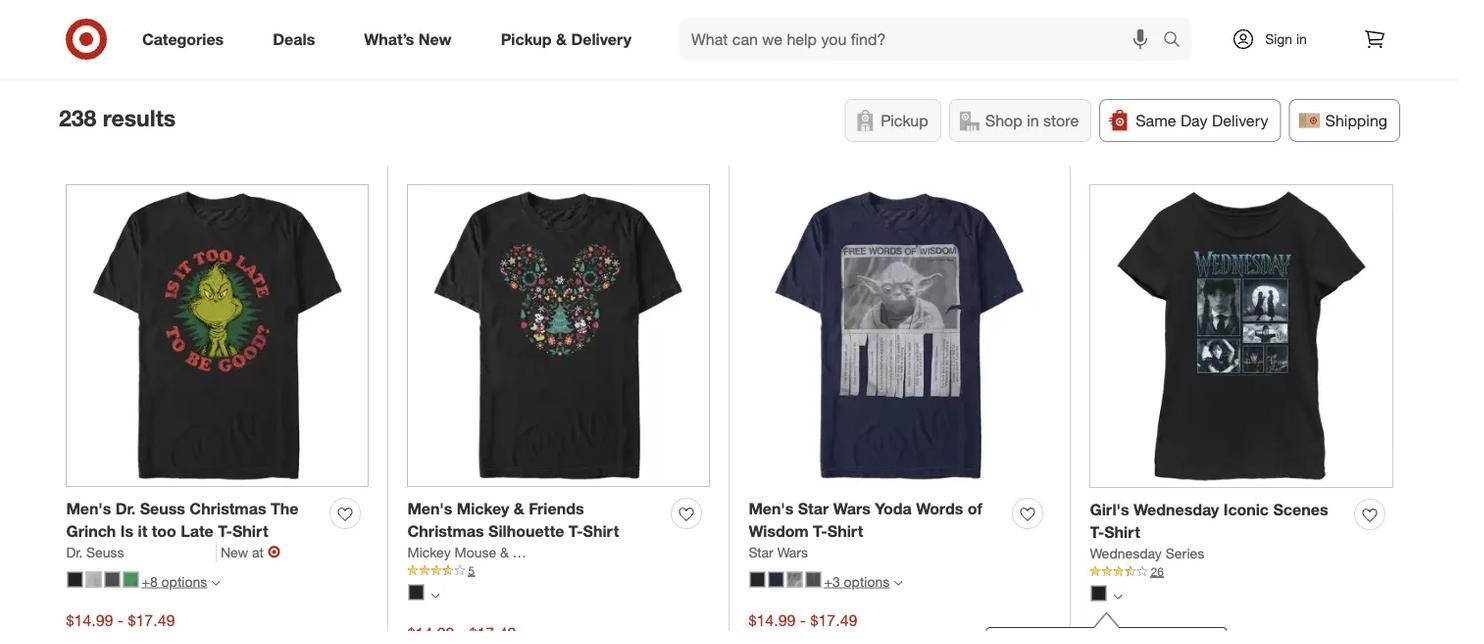 Task type: vqa. For each thing, say whether or not it's contained in the screenshot.
rosemary at the left
no



Task type: locate. For each thing, give the bounding box(es) containing it.
men's inside the men's dr. seuss christmas the grinch is it too late t-shirt
[[66, 500, 111, 519]]

0 horizontal spatial options
[[161, 573, 207, 591]]

athletic heather image
[[86, 572, 101, 588]]

what's new
[[364, 29, 452, 49]]

christmas inside men's mickey & friends christmas silhouette t-shirt
[[407, 522, 484, 541]]

$14.99 - $17.49 down charcoal heather image
[[66, 611, 175, 630]]

christmas up mouse
[[407, 522, 484, 541]]

mickey
[[457, 500, 509, 519], [407, 544, 451, 561]]

- down charcoal heather image
[[118, 611, 124, 630]]

1 horizontal spatial &
[[514, 500, 524, 519]]

1 horizontal spatial black image
[[750, 572, 765, 588]]

0 horizontal spatial -
[[118, 611, 124, 630]]

men's
[[66, 500, 111, 519], [407, 500, 452, 519], [749, 500, 794, 519]]

1 horizontal spatial $17.49
[[811, 611, 858, 630]]

men's mickey & friends christmas silhouette t-shirt image
[[407, 185, 709, 487], [407, 185, 709, 487]]

1 horizontal spatial all colors image
[[1113, 593, 1122, 602]]

5
[[468, 564, 475, 578]]

shirt inside the men's dr. seuss christmas the grinch is it too late t-shirt
[[232, 522, 268, 541]]

seuss down grinch
[[86, 544, 124, 561]]

or
[[125, 37, 138, 54]]

mickey up the mickey mouse & friends
[[457, 500, 509, 519]]

star up wisdom
[[798, 500, 829, 519]]

star inside men's star wars yoda words of wisdom t-shirt
[[798, 500, 829, 519]]

1 horizontal spatial christmas
[[407, 522, 484, 541]]

+3 options
[[824, 573, 890, 591]]

1 vertical spatial delivery
[[1212, 111, 1269, 130]]

2 $14.99 from the left
[[749, 611, 796, 630]]

$14.99
[[66, 611, 113, 630], [749, 611, 796, 630]]

1 vertical spatial friends
[[513, 544, 558, 561]]

delivery inside button
[[1212, 111, 1269, 130]]

0 horizontal spatial star
[[749, 544, 773, 561]]

1 $14.99 - $17.49 from the left
[[66, 611, 175, 630]]

too
[[152, 522, 176, 541]]

2 $14.99 - $17.49 from the left
[[749, 611, 858, 630]]

what's
[[364, 29, 414, 49]]

1 horizontal spatial star
[[798, 500, 829, 519]]

wednesday up series
[[1134, 501, 1219, 520]]

1 vertical spatial seuss
[[86, 544, 124, 561]]

5 link
[[407, 563, 709, 580]]

0 vertical spatial in
[[1296, 30, 1307, 48]]

black image
[[750, 572, 765, 588], [408, 585, 424, 601]]

in
[[1296, 30, 1307, 48], [1027, 111, 1039, 130]]

2 horizontal spatial &
[[556, 29, 567, 49]]

1 - from the left
[[118, 611, 124, 630]]

shipping
[[1325, 111, 1388, 130]]

0 vertical spatial dr.
[[115, 500, 136, 519]]

all colors element for t-
[[1113, 590, 1122, 602]]

friends down silhouette
[[513, 544, 558, 561]]

+8
[[142, 573, 158, 591]]

$14.99 - $17.49 for is
[[66, 611, 175, 630]]

2 vertical spatial &
[[500, 544, 509, 561]]

mickey inside men's mickey & friends christmas silhouette t-shirt
[[457, 500, 509, 519]]

$17.49 for too
[[128, 611, 175, 630]]

all colors element down mickey mouse & friends link
[[431, 589, 440, 601]]

1 horizontal spatial pickup
[[881, 111, 928, 130]]

men's inside men's mickey & friends christmas silhouette t-shirt
[[407, 500, 452, 519]]

t- right wisdom
[[813, 522, 827, 541]]

0 vertical spatial new
[[419, 29, 452, 49]]

0 horizontal spatial dr.
[[66, 544, 82, 561]]

scenes
[[1273, 501, 1328, 520]]

dr. seuss
[[66, 544, 124, 561]]

of
[[968, 500, 982, 519]]

t- up 5 link
[[569, 522, 583, 541]]

results
[[103, 105, 176, 132]]

christmas inside the men's dr. seuss christmas the grinch is it too late t-shirt
[[190, 500, 266, 519]]

girl's
[[1090, 501, 1129, 520]]

friends up silhouette
[[529, 500, 584, 519]]

shirt up new at ¬
[[232, 522, 268, 541]]

0 vertical spatial wars
[[833, 500, 871, 519]]

seuss inside the men's dr. seuss christmas the grinch is it too late t-shirt
[[140, 500, 185, 519]]

options left all colors + 8 more colors element
[[161, 573, 207, 591]]

0 vertical spatial friends
[[529, 500, 584, 519]]

delivery
[[571, 29, 632, 49], [1212, 111, 1269, 130]]

all
[[268, 38, 284, 57]]

1 $14.99 from the left
[[66, 611, 113, 630]]

&
[[556, 29, 567, 49], [514, 500, 524, 519], [500, 544, 509, 561]]

2 $17.49 from the left
[[811, 611, 858, 630]]

0 horizontal spatial mickey
[[407, 544, 451, 561]]

all colors image down wednesday series 'link'
[[1113, 593, 1122, 602]]

men's star wars yoda words of wisdom t-shirt image
[[749, 185, 1051, 487], [749, 185, 1051, 487]]

wars left yoda
[[833, 500, 871, 519]]

men's dr. seuss christmas the grinch is it too late t-shirt image
[[66, 185, 368, 487], [66, 185, 368, 487]]

seuss
[[140, 500, 185, 519], [86, 544, 124, 561]]

all colors image
[[431, 592, 440, 601], [1113, 593, 1122, 602]]

t- right late
[[218, 522, 232, 541]]

shirt up +3 options
[[827, 522, 863, 541]]

t-
[[218, 522, 232, 541], [569, 522, 583, 541], [813, 522, 827, 541], [1090, 523, 1104, 542]]

wars down wisdom
[[777, 544, 808, 561]]

0 horizontal spatial black image
[[408, 585, 424, 601]]

all colors element down wednesday series 'link'
[[1113, 590, 1122, 602]]

men's up the mickey mouse & friends
[[407, 500, 452, 519]]

star wars
[[749, 544, 808, 561]]

0 vertical spatial wednesday
[[1134, 501, 1219, 520]]

1 horizontal spatial mickey
[[457, 500, 509, 519]]

1 vertical spatial wars
[[777, 544, 808, 561]]

$14.99 - $17.49
[[66, 611, 175, 630], [749, 611, 858, 630]]

0 vertical spatial seuss
[[140, 500, 185, 519]]

1 vertical spatial &
[[514, 500, 524, 519]]

wisdom
[[749, 522, 809, 541]]

1 horizontal spatial men's
[[407, 500, 452, 519]]

1 horizontal spatial options
[[844, 573, 890, 591]]

in left store at the top right of the page
[[1027, 111, 1039, 130]]

friends
[[529, 500, 584, 519], [513, 544, 558, 561]]

1 horizontal spatial in
[[1296, 30, 1307, 48]]

all colors element for christmas
[[431, 589, 440, 601]]

0 vertical spatial pickup
[[501, 29, 552, 49]]

new right what's
[[419, 29, 452, 49]]

0 horizontal spatial black image
[[67, 572, 83, 588]]

pickup
[[501, 29, 552, 49], [881, 111, 928, 130]]

options left all colors + 3 more colors element
[[844, 573, 890, 591]]

0 vertical spatial star
[[798, 500, 829, 519]]

& for mickey
[[514, 500, 524, 519]]

1 $17.49 from the left
[[128, 611, 175, 630]]

iconic
[[1224, 501, 1269, 520]]

- down charcoal heather icon
[[800, 611, 806, 630]]

50% off or more
[[74, 37, 173, 54]]

clear
[[227, 38, 264, 57]]

men's inside men's star wars yoda words of wisdom t-shirt
[[749, 500, 794, 519]]

same
[[1136, 111, 1176, 130]]

0 horizontal spatial all colors image
[[431, 592, 440, 601]]

0 horizontal spatial men's
[[66, 500, 111, 519]]

men's up grinch
[[66, 500, 111, 519]]

options inside dropdown button
[[844, 573, 890, 591]]

pickup & delivery link
[[484, 18, 656, 61]]

$17.49 down the "+3"
[[811, 611, 858, 630]]

1 vertical spatial mickey
[[407, 544, 451, 561]]

3 men's from the left
[[749, 500, 794, 519]]

26
[[1151, 565, 1164, 579]]

all colors image down mickey mouse & friends link
[[431, 592, 440, 601]]

1 vertical spatial christmas
[[407, 522, 484, 541]]

black image
[[67, 572, 83, 588], [1091, 586, 1107, 602]]

options inside dropdown button
[[161, 573, 207, 591]]

pickup inside button
[[881, 111, 928, 130]]

- for wisdom
[[800, 611, 806, 630]]

pickup & delivery
[[501, 29, 632, 49]]

shirt down girl's at the bottom right of the page
[[1104, 523, 1140, 542]]

categories
[[142, 29, 224, 49]]

dr. up the is
[[115, 500, 136, 519]]

wednesday
[[1134, 501, 1219, 520], [1090, 545, 1162, 562]]

1 horizontal spatial $14.99 - $17.49
[[749, 611, 858, 630]]

+8 options button
[[58, 566, 229, 598]]

black image left the navy blue image
[[750, 572, 765, 588]]

friends inside men's mickey & friends christmas silhouette t-shirt
[[529, 500, 584, 519]]

pickup for pickup & delivery
[[501, 29, 552, 49]]

shirt
[[232, 522, 268, 541], [583, 522, 619, 541], [827, 522, 863, 541], [1104, 523, 1140, 542]]

shirt up 5 link
[[583, 522, 619, 541]]

1 vertical spatial new
[[221, 544, 248, 561]]

0 horizontal spatial delivery
[[571, 29, 632, 49]]

26 link
[[1090, 564, 1393, 581]]

dr. down grinch
[[66, 544, 82, 561]]

new inside new at ¬
[[221, 544, 248, 561]]

t- inside girl's wednesday iconic scenes t-shirt
[[1090, 523, 1104, 542]]

black image down mickey mouse & friends link
[[408, 585, 424, 601]]

men's up wisdom
[[749, 500, 794, 519]]

black image down wednesday series 'link'
[[1091, 586, 1107, 602]]

1 vertical spatial dr.
[[66, 544, 82, 561]]

2 horizontal spatial men's
[[749, 500, 794, 519]]

wars inside men's star wars yoda words of wisdom t-shirt
[[833, 500, 871, 519]]

What can we help you find? suggestions appear below search field
[[680, 18, 1168, 61]]

0 vertical spatial delivery
[[571, 29, 632, 49]]

options for too
[[161, 573, 207, 591]]

0 vertical spatial christmas
[[190, 500, 266, 519]]

wednesday inside 'link'
[[1090, 545, 1162, 562]]

dr.
[[115, 500, 136, 519], [66, 544, 82, 561]]

1 vertical spatial pickup
[[881, 111, 928, 130]]

0 horizontal spatial in
[[1027, 111, 1039, 130]]

star down wisdom
[[749, 544, 773, 561]]

t- down girl's at the bottom right of the page
[[1090, 523, 1104, 542]]

1 horizontal spatial delivery
[[1212, 111, 1269, 130]]

& inside men's mickey & friends christmas silhouette t-shirt
[[514, 500, 524, 519]]

black image left athletic heather icon
[[67, 572, 83, 588]]

shop in store button
[[949, 99, 1092, 142]]

christmas
[[190, 500, 266, 519], [407, 522, 484, 541]]

it
[[138, 522, 147, 541]]

seuss up too
[[140, 500, 185, 519]]

1 vertical spatial star
[[749, 544, 773, 561]]

new at ¬
[[221, 543, 281, 562]]

1 men's from the left
[[66, 500, 111, 519]]

new left at
[[221, 544, 248, 561]]

0 horizontal spatial &
[[500, 544, 509, 561]]

options for shirt
[[844, 573, 890, 591]]

1 horizontal spatial all colors element
[[1113, 590, 1122, 602]]

t- inside the men's dr. seuss christmas the grinch is it too late t-shirt
[[218, 522, 232, 541]]

2 - from the left
[[800, 611, 806, 630]]

2 options from the left
[[844, 573, 890, 591]]

0 horizontal spatial seuss
[[86, 544, 124, 561]]

mickey left mouse
[[407, 544, 451, 561]]

1 horizontal spatial seuss
[[140, 500, 185, 519]]

all colors + 3 more colors element
[[894, 576, 902, 588]]

-
[[118, 611, 124, 630], [800, 611, 806, 630]]

in right sign at the right top of the page
[[1296, 30, 1307, 48]]

series
[[1166, 545, 1204, 562]]

0 horizontal spatial $17.49
[[128, 611, 175, 630]]

clear all button
[[227, 36, 284, 59]]

2 men's from the left
[[407, 500, 452, 519]]

$14.99 - $17.49 down charcoal heather icon
[[749, 611, 858, 630]]

star
[[798, 500, 829, 519], [749, 544, 773, 561]]

girl's wednesday iconic scenes t-shirt image
[[1090, 185, 1393, 488], [1090, 185, 1393, 488]]

0 vertical spatial mickey
[[457, 500, 509, 519]]

0 horizontal spatial $14.99
[[66, 611, 113, 630]]

all colors + 8 more colors element
[[211, 576, 220, 588]]

1 horizontal spatial $14.99
[[749, 611, 796, 630]]

black image inside +3 options dropdown button
[[750, 572, 765, 588]]

1 horizontal spatial dr.
[[115, 500, 136, 519]]

$14.99 down the navy blue image
[[749, 611, 796, 630]]

pickup for pickup
[[881, 111, 928, 130]]

wednesday up '26'
[[1090, 545, 1162, 562]]

search button
[[1154, 18, 1201, 65]]

0 horizontal spatial new
[[221, 544, 248, 561]]

shipping button
[[1289, 99, 1400, 142]]

1 vertical spatial in
[[1027, 111, 1039, 130]]

$14.99 down athletic heather icon
[[66, 611, 113, 630]]

$17.49 down +8
[[128, 611, 175, 630]]

friends for mouse
[[513, 544, 558, 561]]

1 options from the left
[[161, 573, 207, 591]]

1 vertical spatial wednesday
[[1090, 545, 1162, 562]]

0 horizontal spatial all colors element
[[431, 589, 440, 601]]

in inside button
[[1027, 111, 1039, 130]]

dr. inside the men's dr. seuss christmas the grinch is it too late t-shirt
[[115, 500, 136, 519]]

delivery for pickup & delivery
[[571, 29, 632, 49]]

store
[[1043, 111, 1079, 130]]

day
[[1181, 111, 1208, 130]]

sign
[[1265, 30, 1293, 48]]

1 horizontal spatial wars
[[833, 500, 871, 519]]

shop in store
[[985, 111, 1079, 130]]

mouse
[[455, 544, 496, 561]]

deals link
[[256, 18, 340, 61]]

1 horizontal spatial -
[[800, 611, 806, 630]]

all colors element
[[431, 589, 440, 601], [1113, 590, 1122, 602]]

0 horizontal spatial christmas
[[190, 500, 266, 519]]

0 horizontal spatial $14.99 - $17.49
[[66, 611, 175, 630]]

$17.49
[[128, 611, 175, 630], [811, 611, 858, 630]]

christmas up late
[[190, 500, 266, 519]]

options
[[161, 573, 207, 591], [844, 573, 890, 591]]

0 vertical spatial &
[[556, 29, 567, 49]]

0 horizontal spatial pickup
[[501, 29, 552, 49]]

wars
[[833, 500, 871, 519], [777, 544, 808, 561]]



Task type: describe. For each thing, give the bounding box(es) containing it.
shirt inside girl's wednesday iconic scenes t-shirt
[[1104, 523, 1140, 542]]

silhouette
[[488, 522, 564, 541]]

men's mickey & friends christmas silhouette t-shirt link
[[407, 498, 663, 543]]

all colors + 3 more colors image
[[894, 579, 902, 588]]

charcoal heather image
[[104, 572, 120, 588]]

shop
[[985, 111, 1022, 130]]

t- inside men's mickey & friends christmas silhouette t-shirt
[[569, 522, 583, 541]]

- for is
[[118, 611, 124, 630]]

in for sign
[[1296, 30, 1307, 48]]

mickey mouse & friends link
[[407, 543, 558, 563]]

men's for men's dr. seuss christmas the grinch is it too late t-shirt
[[66, 500, 111, 519]]

charcoal heather image
[[787, 572, 803, 588]]

$17.49 for shirt
[[811, 611, 858, 630]]

men's star wars yoda words of wisdom t-shirt link
[[749, 498, 1005, 543]]

girl's wednesday iconic scenes t-shirt
[[1090, 501, 1328, 542]]

50% off or more button
[[59, 25, 207, 68]]

search
[[1154, 31, 1201, 51]]

1 horizontal spatial black image
[[1091, 586, 1107, 602]]

star inside star wars link
[[749, 544, 773, 561]]

friends for mickey
[[529, 500, 584, 519]]

grinch
[[66, 522, 116, 541]]

what's new link
[[347, 18, 476, 61]]

in for shop
[[1027, 111, 1039, 130]]

kelly heather image
[[123, 572, 139, 588]]

1 horizontal spatial new
[[419, 29, 452, 49]]

238
[[59, 105, 96, 132]]

off
[[106, 37, 121, 54]]

men's dr. seuss christmas the grinch is it too late t-shirt
[[66, 500, 298, 541]]

all colors image for christmas
[[431, 592, 440, 601]]

238 results
[[59, 105, 176, 132]]

$14.99 for men's star wars yoda words of wisdom t-shirt
[[749, 611, 796, 630]]

$14.99 - $17.49 for wisdom
[[749, 611, 858, 630]]

star wars link
[[749, 543, 808, 563]]

dr. seuss link
[[66, 543, 217, 563]]

the
[[271, 500, 298, 519]]

men's mickey & friends christmas silhouette t-shirt
[[407, 500, 619, 541]]

men's for men's star wars yoda words of wisdom t-shirt
[[749, 500, 794, 519]]

all colors + 8 more colors image
[[211, 579, 220, 588]]

navy blue image
[[768, 572, 784, 588]]

$14.99 for men's dr. seuss christmas the grinch is it too late t-shirt
[[66, 611, 113, 630]]

+8 options
[[142, 573, 207, 591]]

wednesday series
[[1090, 545, 1204, 562]]

mickey mouse & friends
[[407, 544, 558, 561]]

yoda
[[875, 500, 912, 519]]

is
[[120, 522, 133, 541]]

same day delivery
[[1136, 111, 1269, 130]]

men's dr. seuss christmas the grinch is it too late t-shirt link
[[66, 498, 322, 543]]

men's star wars yoda words of wisdom t-shirt
[[749, 500, 982, 541]]

sign in
[[1265, 30, 1307, 48]]

words
[[916, 500, 963, 519]]

& for mouse
[[500, 544, 509, 561]]

girl's wednesday iconic scenes t-shirt link
[[1090, 499, 1347, 544]]

+3
[[824, 573, 840, 591]]

deals
[[273, 29, 315, 49]]

charcoal image
[[806, 572, 821, 588]]

t- inside men's star wars yoda words of wisdom t-shirt
[[813, 522, 827, 541]]

wednesday inside girl's wednesday iconic scenes t-shirt
[[1134, 501, 1219, 520]]

pickup button
[[845, 99, 941, 142]]

+3 options button
[[741, 566, 911, 598]]

same day delivery button
[[1099, 99, 1281, 142]]

sign in link
[[1215, 18, 1338, 61]]

shirt inside men's mickey & friends christmas silhouette t-shirt
[[583, 522, 619, 541]]

shirt inside men's star wars yoda words of wisdom t-shirt
[[827, 522, 863, 541]]

all colors image for t-
[[1113, 593, 1122, 602]]

categories link
[[126, 18, 248, 61]]

more
[[141, 37, 173, 54]]

delivery for same day delivery
[[1212, 111, 1269, 130]]

clear all
[[227, 38, 284, 57]]

¬
[[268, 543, 281, 562]]

late
[[181, 522, 214, 541]]

0 horizontal spatial wars
[[777, 544, 808, 561]]

at
[[252, 544, 264, 561]]

50%
[[74, 37, 102, 54]]

men's for men's mickey & friends christmas silhouette t-shirt
[[407, 500, 452, 519]]

wednesday series link
[[1090, 544, 1204, 564]]



